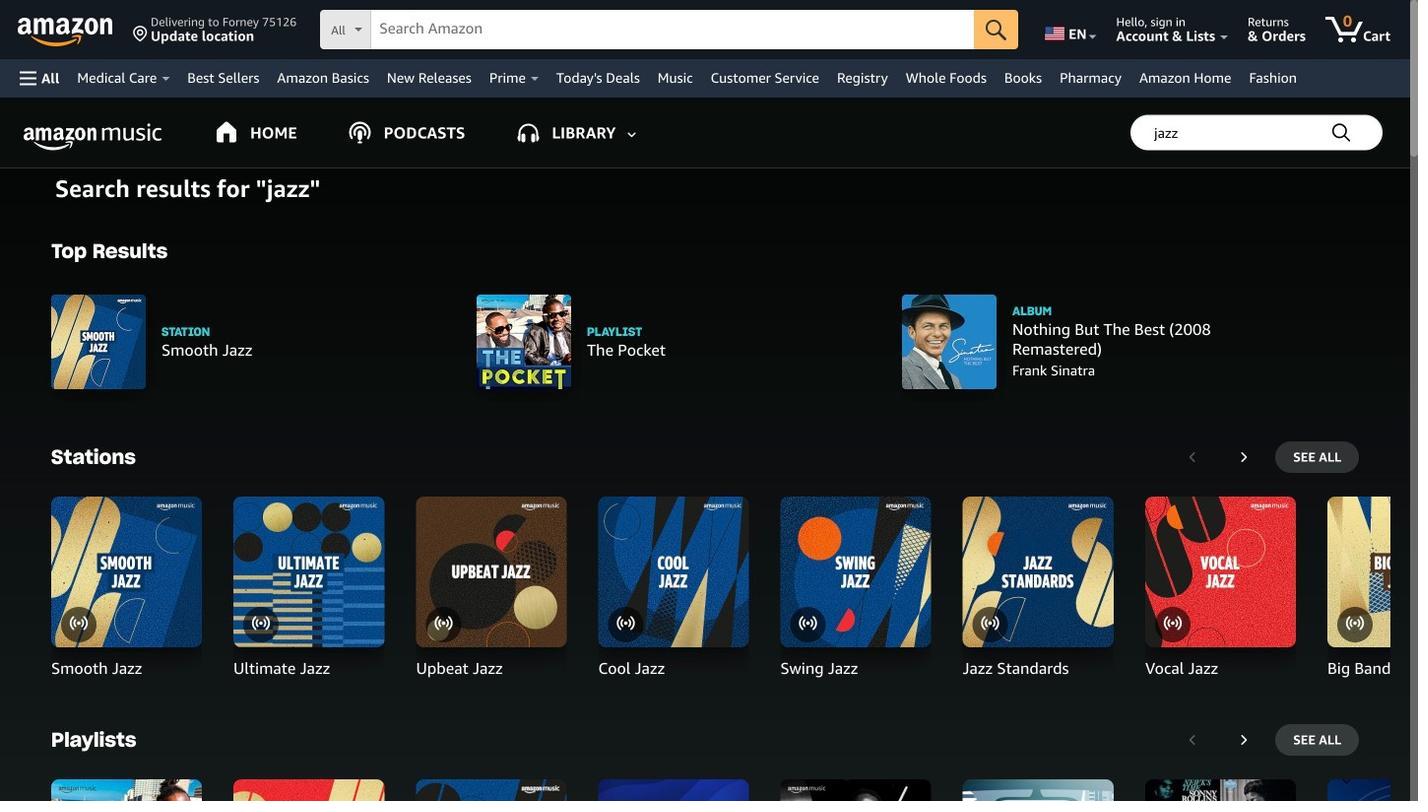 Task type: describe. For each thing, give the bounding box(es) containing it.
none search field inside the navigation navigation
[[320, 10, 1019, 51]]

amazon music image
[[24, 123, 162, 151]]

3 section from the top
[[0, 720, 1411, 801]]

2 section from the top
[[0, 438, 1411, 685]]



Task type: vqa. For each thing, say whether or not it's contained in the screenshot.
Section to the middle
yes



Task type: locate. For each thing, give the bounding box(es) containing it.
none submit inside search box
[[975, 10, 1019, 49]]

navigation navigation
[[0, 0, 1411, 98]]

0 vertical spatial section
[[0, 232, 1411, 402]]

None submit
[[975, 10, 1019, 49]]

section
[[0, 232, 1411, 402], [0, 438, 1411, 685], [0, 720, 1411, 801]]

None search field
[[320, 10, 1019, 51]]

Search search field
[[1131, 115, 1384, 150]]

amazon image
[[18, 18, 113, 47]]

Search Amazon text field
[[372, 11, 975, 48]]

1 vertical spatial section
[[0, 438, 1411, 685]]

2 vertical spatial section
[[0, 720, 1411, 801]]

1 section from the top
[[0, 232, 1411, 402]]



